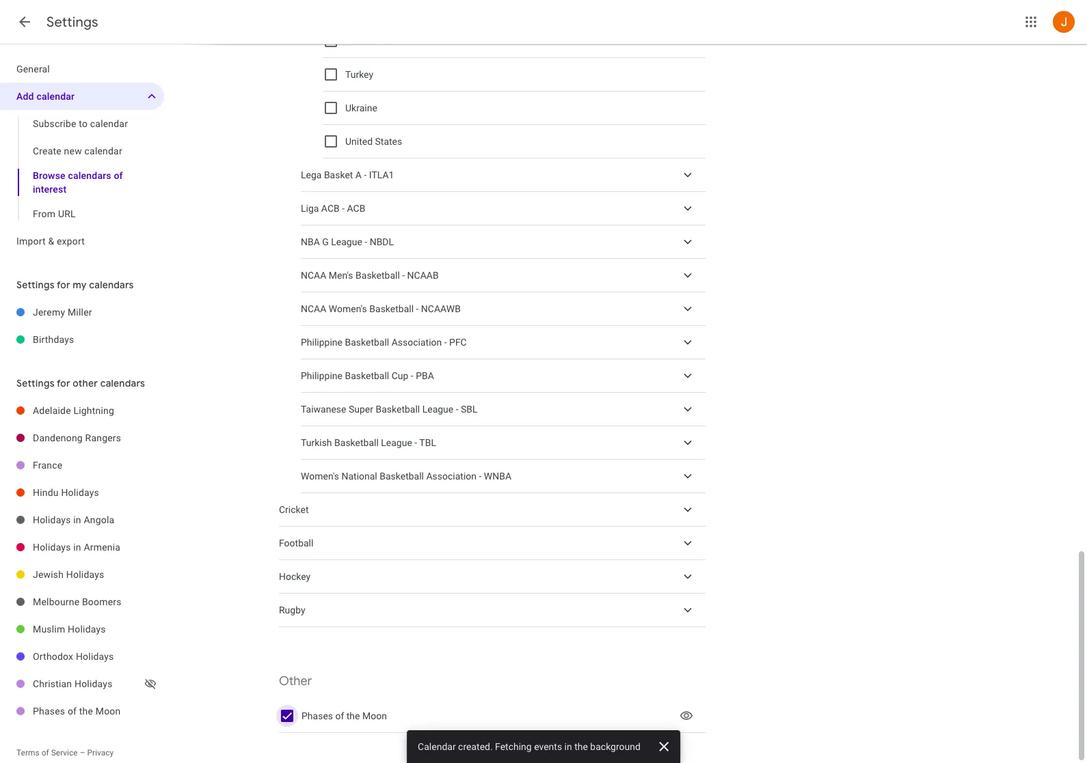 Task type: vqa. For each thing, say whether or not it's contained in the screenshot.
23 Element
no



Task type: describe. For each thing, give the bounding box(es) containing it.
women's inside women's national basketball association - wnba tree item
[[301, 471, 339, 482]]

ncaab
[[407, 270, 439, 281]]

group containing subscribe to calendar
[[0, 110, 164, 228]]

turkish basketball league - tbl tree item
[[301, 427, 706, 460]]

states
[[375, 136, 402, 147]]

settings for settings for other calendars
[[16, 377, 55, 390]]

of inside browse calendars of interest
[[114, 170, 123, 181]]

- for pba
[[411, 371, 413, 382]]

create
[[33, 146, 62, 157]]

women's national basketball association - wnba
[[301, 471, 512, 482]]

1 horizontal spatial phases
[[302, 711, 333, 722]]

holidays up jewish
[[33, 542, 71, 553]]

ncaa for ncaa men's basketball - ncaab
[[301, 270, 326, 281]]

holidays for jewish
[[66, 570, 104, 581]]

philippine basketball cup - pba tree item
[[301, 360, 706, 393]]

league inside taiwanese super basketball league - sbl tree item
[[422, 404, 454, 415]]

muslim holidays
[[33, 624, 106, 635]]

cup
[[392, 371, 408, 382]]

cricket tree item
[[279, 494, 706, 527]]

france
[[33, 460, 62, 471]]

go back image
[[16, 14, 33, 30]]

ncaa men's basketball - ncaab
[[301, 270, 439, 281]]

tree containing general
[[0, 55, 164, 255]]

for for my
[[57, 279, 70, 291]]

holidays in angola
[[33, 515, 114, 526]]

ncaa women's basketball - ncaawb
[[301, 304, 461, 315]]

muslim
[[33, 624, 65, 635]]

jeremy miller
[[33, 307, 92, 318]]

jewish holidays link
[[33, 561, 164, 589]]

liga
[[301, 203, 319, 214]]

orthodox holidays tree item
[[0, 643, 164, 671]]

holidays down hindu
[[33, 515, 71, 526]]

jeremy
[[33, 307, 65, 318]]

melbourne boomers link
[[33, 589, 164, 616]]

sbl
[[461, 404, 478, 415]]

rugby
[[279, 605, 305, 616]]

philippine basketball cup - pba
[[301, 371, 434, 382]]

philippine for philippine basketball association - pfc
[[301, 337, 343, 348]]

league for tbl
[[381, 438, 412, 449]]

basketball inside "ncaa men's basketball - ncaab" tree item
[[356, 270, 400, 281]]

1 horizontal spatial phases of the moon
[[302, 711, 387, 722]]

import
[[16, 236, 46, 247]]

2 acb from the left
[[347, 203, 365, 214]]

tbl
[[419, 438, 436, 449]]

angola
[[84, 515, 114, 526]]

melbourne boomers tree item
[[0, 589, 164, 616]]

christian
[[33, 679, 72, 690]]

hindu holidays tree item
[[0, 479, 164, 507]]

fetching
[[495, 742, 532, 753]]

phases of the moon tree item
[[0, 698, 164, 725]]

add calendar tree item
[[0, 83, 164, 110]]

&
[[48, 236, 54, 247]]

basketball inside philippine basketball association - pfc tree item
[[345, 337, 389, 348]]

events
[[534, 742, 562, 753]]

other
[[279, 674, 312, 690]]

turkish
[[301, 438, 332, 449]]

basketball inside taiwanese super basketball league - sbl tree item
[[376, 404, 420, 415]]

christian holidays tree item
[[0, 671, 164, 698]]

hockey tree item
[[279, 561, 706, 594]]

men's
[[329, 270, 353, 281]]

hockey
[[279, 572, 311, 583]]

0 vertical spatial association
[[392, 337, 442, 348]]

birthdays link
[[33, 326, 164, 354]]

calendar for subscribe to calendar
[[90, 118, 128, 129]]

ukraine
[[345, 103, 377, 114]]

a
[[355, 170, 362, 181]]

france link
[[33, 452, 164, 479]]

1 vertical spatial association
[[426, 471, 477, 482]]

philippine basketball association - pfc
[[301, 337, 467, 348]]

subscribe to calendar
[[33, 118, 128, 129]]

holidays in armenia link
[[33, 534, 164, 561]]

in for armenia
[[73, 542, 81, 553]]

football
[[279, 538, 313, 549]]

- for itla1
[[364, 170, 367, 181]]

lightning
[[73, 405, 114, 416]]

holidays in armenia tree item
[[0, 534, 164, 561]]

united
[[345, 136, 373, 147]]

christian holidays link
[[33, 671, 142, 698]]

privacy link
[[87, 749, 114, 758]]

1 horizontal spatial moon
[[362, 711, 387, 722]]

dandenong rangers link
[[33, 425, 164, 452]]

service
[[51, 749, 78, 758]]

melbourne boomers
[[33, 597, 121, 608]]

dandenong
[[33, 433, 83, 444]]

from
[[33, 209, 56, 219]]

settings for settings
[[46, 14, 98, 31]]

settings for my calendars
[[16, 279, 134, 291]]

holidays for christian
[[75, 679, 113, 690]]

holidays in armenia
[[33, 542, 120, 553]]

adelaide lightning tree item
[[0, 397, 164, 425]]

taiwanese
[[301, 404, 346, 415]]

women's inside ncaa women's basketball - ncaawb tree item
[[329, 304, 367, 315]]

jewish holidays
[[33, 570, 104, 581]]

orthodox holidays link
[[33, 643, 164, 671]]

dandenong rangers tree item
[[0, 425, 164, 452]]

league for nbdl
[[331, 237, 362, 248]]

nba g league - nbdl
[[301, 237, 394, 248]]

muslim holidays tree item
[[0, 616, 164, 643]]

add calendar
[[16, 91, 75, 102]]

wnba
[[484, 471, 512, 482]]

basketball inside turkish basketball league - tbl tree item
[[334, 438, 379, 449]]

holidays in angola tree item
[[0, 507, 164, 534]]

orthodox
[[33, 652, 73, 663]]

- inside taiwanese super basketball league - sbl tree item
[[456, 404, 459, 415]]

2 horizontal spatial the
[[574, 742, 588, 753]]

france tree item
[[0, 452, 164, 479]]

- for pfc
[[444, 337, 447, 348]]

adelaide lightning
[[33, 405, 114, 416]]

interest
[[33, 184, 67, 195]]

pba
[[416, 371, 434, 382]]

add
[[16, 91, 34, 102]]

phases of the moon link
[[33, 698, 164, 725]]

holidays for hindu
[[61, 488, 99, 498]]



Task type: locate. For each thing, give the bounding box(es) containing it.
moon inside "link"
[[96, 706, 121, 717]]

- right liga
[[342, 203, 345, 214]]

ncaa inside ncaa women's basketball - ncaawb tree item
[[301, 304, 326, 315]]

settings for other calendars tree
[[0, 397, 164, 725]]

hindu
[[33, 488, 59, 498]]

browse calendars of interest
[[33, 170, 123, 195]]

hindu holidays link
[[33, 479, 164, 507]]

calendars for other
[[100, 377, 145, 390]]

terms of service – privacy
[[16, 749, 114, 758]]

of inside phases of the moon "link"
[[68, 706, 77, 717]]

- for ncaawb
[[416, 304, 419, 315]]

basketball right national
[[380, 471, 424, 482]]

1 philippine from the top
[[301, 337, 343, 348]]

terms of service link
[[16, 749, 78, 758]]

calendar inside tree item
[[37, 91, 75, 102]]

1 vertical spatial ncaa
[[301, 304, 326, 315]]

holidays inside 'link'
[[75, 679, 113, 690]]

export
[[57, 236, 85, 247]]

create new calendar
[[33, 146, 122, 157]]

2 vertical spatial league
[[381, 438, 412, 449]]

in inside tree item
[[73, 515, 81, 526]]

lega basket a - itla1 tree item
[[301, 159, 706, 192]]

0 horizontal spatial phases of the moon
[[33, 706, 121, 717]]

calendars down create new calendar
[[68, 170, 111, 181]]

phases of the moon down other
[[302, 711, 387, 722]]

ncaawb
[[421, 304, 461, 315]]

1 vertical spatial league
[[422, 404, 454, 415]]

calendars
[[68, 170, 111, 181], [89, 279, 134, 291], [100, 377, 145, 390]]

philippine up "philippine basketball cup - pba"
[[301, 337, 343, 348]]

armenia
[[84, 542, 120, 553]]

created.
[[458, 742, 493, 753]]

- left wnba
[[479, 471, 482, 482]]

tunisia tun
[[345, 36, 397, 46]]

league left tbl
[[381, 438, 412, 449]]

philippine inside tree item
[[301, 371, 343, 382]]

philippine basketball association - pfc tree item
[[301, 326, 706, 360]]

- inside turkish basketball league - tbl tree item
[[415, 438, 417, 449]]

holidays down muslim holidays link
[[76, 652, 114, 663]]

ncaa women's basketball - ncaawb tree item
[[301, 293, 706, 326]]

basketball inside women's national basketball association - wnba tree item
[[380, 471, 424, 482]]

lega
[[301, 170, 322, 181]]

settings for my calendars tree
[[0, 299, 164, 354]]

league right g
[[331, 237, 362, 248]]

1 vertical spatial women's
[[301, 471, 339, 482]]

phases of the moon inside "link"
[[33, 706, 121, 717]]

0 vertical spatial ncaa
[[301, 270, 326, 281]]

holidays down melbourne boomers tree item
[[68, 624, 106, 635]]

settings for settings for my calendars
[[16, 279, 55, 291]]

calendar right new
[[84, 146, 122, 157]]

women's
[[329, 304, 367, 315], [301, 471, 339, 482]]

basketball
[[356, 270, 400, 281], [369, 304, 414, 315], [345, 337, 389, 348], [345, 371, 389, 382], [376, 404, 420, 415], [334, 438, 379, 449], [380, 471, 424, 482]]

holidays
[[61, 488, 99, 498], [33, 515, 71, 526], [33, 542, 71, 553], [66, 570, 104, 581], [68, 624, 106, 635], [76, 652, 114, 663], [75, 679, 113, 690]]

- left ncaawb
[[416, 304, 419, 315]]

–
[[80, 749, 85, 758]]

- inside ncaa women's basketball - ncaawb tree item
[[416, 304, 419, 315]]

1 vertical spatial calendars
[[89, 279, 134, 291]]

basketball inside philippine basketball cup - pba tree item
[[345, 371, 389, 382]]

- inside women's national basketball association - wnba tree item
[[479, 471, 482, 482]]

1 for from the top
[[57, 279, 70, 291]]

for left my
[[57, 279, 70, 291]]

calendar up "subscribe"
[[37, 91, 75, 102]]

phases down christian
[[33, 706, 65, 717]]

new
[[64, 146, 82, 157]]

holidays up melbourne boomers tree item
[[66, 570, 104, 581]]

basketball left "cup"
[[345, 371, 389, 382]]

of
[[114, 170, 123, 181], [68, 706, 77, 717], [335, 711, 344, 722], [41, 749, 49, 758]]

calendars inside browse calendars of interest
[[68, 170, 111, 181]]

1 horizontal spatial league
[[381, 438, 412, 449]]

1 ncaa from the top
[[301, 270, 326, 281]]

calendars right my
[[89, 279, 134, 291]]

2 horizontal spatial league
[[422, 404, 454, 415]]

basket
[[324, 170, 353, 181]]

browse
[[33, 170, 66, 181]]

2 ncaa from the top
[[301, 304, 326, 315]]

import & export
[[16, 236, 85, 247]]

0 vertical spatial settings
[[46, 14, 98, 31]]

adelaide
[[33, 405, 71, 416]]

basketball up ncaa women's basketball - ncaawb
[[356, 270, 400, 281]]

- inside lega basket a - itla1 tree item
[[364, 170, 367, 181]]

for left the other
[[57, 377, 70, 390]]

- inside philippine basketball cup - pba tree item
[[411, 371, 413, 382]]

jeremy miller tree item
[[0, 299, 164, 326]]

calendar
[[418, 742, 456, 753]]

settings up jeremy
[[16, 279, 55, 291]]

association down tbl
[[426, 471, 477, 482]]

in
[[73, 515, 81, 526], [73, 542, 81, 553], [565, 742, 572, 753]]

settings right go back image
[[46, 14, 98, 31]]

super
[[349, 404, 373, 415]]

calendar
[[37, 91, 75, 102], [90, 118, 128, 129], [84, 146, 122, 157]]

1 vertical spatial settings
[[16, 279, 55, 291]]

in inside tree item
[[73, 542, 81, 553]]

melbourne
[[33, 597, 80, 608]]

- right "cup"
[[411, 371, 413, 382]]

calendars up adelaide lightning link
[[100, 377, 145, 390]]

philippine up the taiwanese
[[301, 371, 343, 382]]

holidays for orthodox
[[76, 652, 114, 663]]

in right events
[[565, 742, 572, 753]]

football tree item
[[279, 527, 706, 561]]

women's down men's
[[329, 304, 367, 315]]

2 vertical spatial in
[[565, 742, 572, 753]]

0 vertical spatial women's
[[329, 304, 367, 315]]

hindu holidays
[[33, 488, 99, 498]]

- left sbl
[[456, 404, 459, 415]]

to
[[79, 118, 88, 129]]

united states
[[345, 136, 402, 147]]

phases of the moon
[[33, 706, 121, 717], [302, 711, 387, 722]]

women's national basketball association - wnba tree item
[[301, 460, 706, 494]]

0 horizontal spatial the
[[79, 706, 93, 717]]

other
[[73, 377, 98, 390]]

basketball down "cup"
[[376, 404, 420, 415]]

1 vertical spatial in
[[73, 542, 81, 553]]

background
[[590, 742, 641, 753]]

- left tbl
[[415, 438, 417, 449]]

taiwanese super basketball league - sbl tree item
[[301, 393, 706, 427]]

0 horizontal spatial moon
[[96, 706, 121, 717]]

2 vertical spatial calendar
[[84, 146, 122, 157]]

jewish holidays tree item
[[0, 561, 164, 589]]

basketball up "philippine basketball cup - pba"
[[345, 337, 389, 348]]

birthdays tree item
[[0, 326, 164, 354]]

- left 'pfc'
[[444, 337, 447, 348]]

0 horizontal spatial acb
[[321, 203, 340, 214]]

for for other
[[57, 377, 70, 390]]

miller
[[68, 307, 92, 318]]

- for ncaab
[[402, 270, 405, 281]]

my
[[73, 279, 87, 291]]

philippine for philippine basketball cup - pba
[[301, 371, 343, 382]]

phases down other
[[302, 711, 333, 722]]

in left armenia
[[73, 542, 81, 553]]

1 vertical spatial philippine
[[301, 371, 343, 382]]

basketball up national
[[334, 438, 379, 449]]

- left "ncaab"
[[402, 270, 405, 281]]

christian holidays
[[33, 679, 113, 690]]

basketball up philippine basketball association - pfc
[[369, 304, 414, 315]]

1 horizontal spatial acb
[[347, 203, 365, 214]]

settings
[[46, 14, 98, 31], [16, 279, 55, 291], [16, 377, 55, 390]]

acb right liga
[[321, 203, 340, 214]]

phases inside "link"
[[33, 706, 65, 717]]

ncaa for ncaa women's basketball - ncaawb
[[301, 304, 326, 315]]

terms
[[16, 749, 39, 758]]

1 horizontal spatial the
[[347, 711, 360, 722]]

the inside "link"
[[79, 706, 93, 717]]

0 vertical spatial league
[[331, 237, 362, 248]]

acb down a
[[347, 203, 365, 214]]

0 horizontal spatial phases
[[33, 706, 65, 717]]

liga acb - acb tree item
[[301, 192, 706, 226]]

-
[[364, 170, 367, 181], [342, 203, 345, 214], [365, 237, 367, 248], [402, 270, 405, 281], [416, 304, 419, 315], [444, 337, 447, 348], [411, 371, 413, 382], [456, 404, 459, 415], [415, 438, 417, 449], [479, 471, 482, 482]]

2 vertical spatial calendars
[[100, 377, 145, 390]]

- inside 'nba g league - nbdl' tree item
[[365, 237, 367, 248]]

ncaa men's basketball - ncaab tree item
[[301, 259, 706, 293]]

settings up adelaide
[[16, 377, 55, 390]]

calendars for my
[[89, 279, 134, 291]]

lega basket a - itla1
[[301, 170, 394, 181]]

women's down turkish
[[301, 471, 339, 482]]

group
[[0, 110, 164, 228]]

ncaa down "ncaa men's basketball - ncaab"
[[301, 304, 326, 315]]

tunisia
[[345, 36, 376, 46]]

1 vertical spatial calendar
[[90, 118, 128, 129]]

ncaa left men's
[[301, 270, 326, 281]]

settings heading
[[46, 14, 98, 31]]

general
[[16, 64, 50, 75]]

the
[[79, 706, 93, 717], [347, 711, 360, 722], [574, 742, 588, 753]]

calendar for create new calendar
[[84, 146, 122, 157]]

for
[[57, 279, 70, 291], [57, 377, 70, 390]]

2 for from the top
[[57, 377, 70, 390]]

0 vertical spatial calendars
[[68, 170, 111, 181]]

0 vertical spatial for
[[57, 279, 70, 291]]

rangers
[[85, 433, 121, 444]]

- for nbdl
[[365, 237, 367, 248]]

taiwanese super basketball league - sbl
[[301, 404, 478, 415]]

- left nbdl in the top left of the page
[[365, 237, 367, 248]]

league left sbl
[[422, 404, 454, 415]]

basketball inside ncaa women's basketball - ncaawb tree item
[[369, 304, 414, 315]]

nba g league - nbdl tree item
[[301, 226, 706, 259]]

calendar right to
[[90, 118, 128, 129]]

ncaa inside "ncaa men's basketball - ncaab" tree item
[[301, 270, 326, 281]]

- right a
[[364, 170, 367, 181]]

adelaide lightning link
[[33, 397, 164, 425]]

in left angola
[[73, 515, 81, 526]]

league inside turkish basketball league - tbl tree item
[[381, 438, 412, 449]]

league inside 'nba g league - nbdl' tree item
[[331, 237, 362, 248]]

- inside "ncaa men's basketball - ncaab" tree item
[[402, 270, 405, 281]]

- for tbl
[[415, 438, 417, 449]]

holidays up phases of the moon "link"
[[75, 679, 113, 690]]

1 vertical spatial for
[[57, 377, 70, 390]]

- inside liga acb - acb tree item
[[342, 203, 345, 214]]

in for angola
[[73, 515, 81, 526]]

phases of the moon down "christian holidays"
[[33, 706, 121, 717]]

jewish
[[33, 570, 64, 581]]

acb
[[321, 203, 340, 214], [347, 203, 365, 214]]

privacy
[[87, 749, 114, 758]]

0 vertical spatial calendar
[[37, 91, 75, 102]]

- inside philippine basketball association - pfc tree item
[[444, 337, 447, 348]]

calendar created. fetching events in the background
[[418, 742, 641, 753]]

from url
[[33, 209, 76, 219]]

boomers
[[82, 597, 121, 608]]

muslim holidays link
[[33, 616, 164, 643]]

liga acb - acb
[[301, 203, 365, 214]]

turkey
[[345, 69, 373, 80]]

holidays for muslim
[[68, 624, 106, 635]]

2 philippine from the top
[[301, 371, 343, 382]]

holidays in angola link
[[33, 507, 164, 534]]

dandenong rangers
[[33, 433, 121, 444]]

cricket
[[279, 505, 309, 516]]

holidays down france tree item
[[61, 488, 99, 498]]

0 vertical spatial philippine
[[301, 337, 343, 348]]

association up pba
[[392, 337, 442, 348]]

rugby tree item
[[279, 594, 706, 628]]

0 vertical spatial in
[[73, 515, 81, 526]]

turkish basketball league - tbl
[[301, 438, 436, 449]]

tun
[[378, 36, 397, 46]]

association
[[392, 337, 442, 348], [426, 471, 477, 482]]

tree
[[0, 55, 164, 255]]

pfc
[[449, 337, 467, 348]]

2 vertical spatial settings
[[16, 377, 55, 390]]

1 acb from the left
[[321, 203, 340, 214]]

philippine inside tree item
[[301, 337, 343, 348]]

subscribe
[[33, 118, 76, 129]]

0 horizontal spatial league
[[331, 237, 362, 248]]



